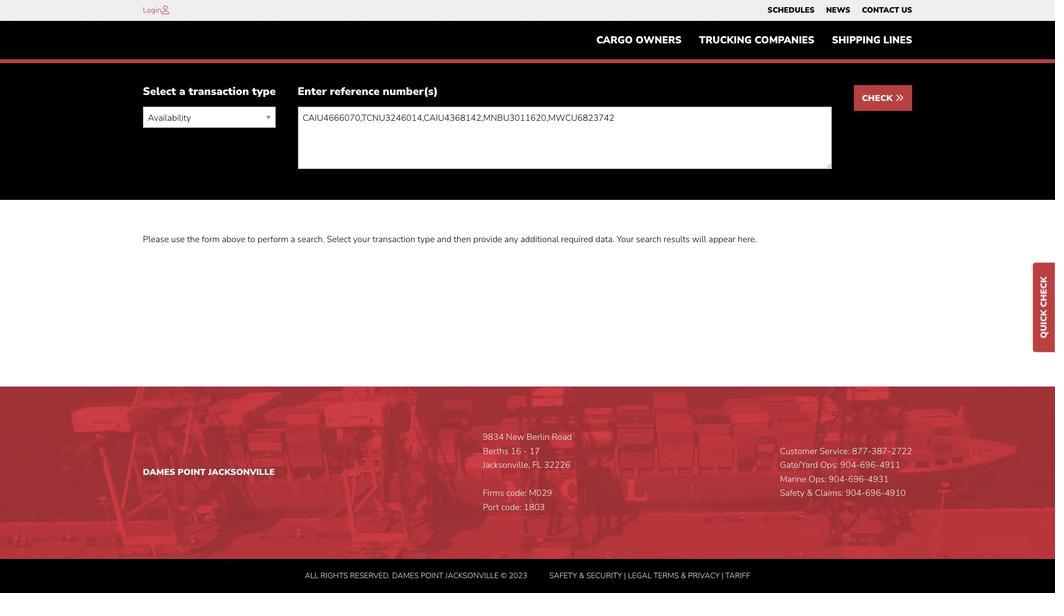 Task type: vqa. For each thing, say whether or not it's contained in the screenshot.
"type" in the the Please use the form above to perform a search. Select your transaction type and then provide any additional required data. Your search results will appear here.
no



Task type: locate. For each thing, give the bounding box(es) containing it.
use
[[171, 234, 185, 246]]

login link
[[143, 5, 162, 15]]

type left enter
[[252, 84, 276, 99]]

904- right the claims:
[[846, 488, 866, 500]]

0 vertical spatial 904-
[[841, 460, 860, 472]]

will
[[692, 234, 707, 246]]

1 horizontal spatial check
[[1038, 277, 1051, 308]]

1 horizontal spatial a
[[291, 234, 295, 246]]

type
[[252, 84, 276, 99], [418, 234, 435, 246]]

lines
[[884, 34, 913, 47]]

reference
[[330, 84, 380, 99]]

contact us
[[862, 5, 913, 15]]

reserved.
[[350, 571, 390, 581]]

cargo owners
[[597, 34, 682, 47]]

customer
[[780, 446, 818, 458]]

search
[[636, 234, 662, 246]]

cargo owners link
[[588, 29, 691, 51]]

ops: up the claims:
[[809, 474, 827, 486]]

fl
[[533, 460, 542, 472]]

safety left security
[[549, 571, 577, 581]]

0 horizontal spatial dames
[[143, 467, 175, 479]]

claims:
[[815, 488, 844, 500]]

0 vertical spatial code:
[[506, 488, 527, 500]]

menu bar containing schedules
[[762, 3, 918, 18]]

9834
[[483, 432, 504, 444]]

ops:
[[821, 460, 839, 472], [809, 474, 827, 486]]

1 vertical spatial a
[[291, 234, 295, 246]]

check button
[[854, 85, 913, 111]]

0 horizontal spatial safety
[[549, 571, 577, 581]]

0 horizontal spatial |
[[624, 571, 626, 581]]

owners
[[636, 34, 682, 47]]

0 vertical spatial jacksonville
[[208, 467, 275, 479]]

menu bar up shipping
[[762, 3, 918, 18]]

user image
[[162, 5, 169, 14]]

1 vertical spatial menu bar
[[588, 29, 921, 51]]

1 vertical spatial type
[[418, 234, 435, 246]]

check inside button
[[862, 93, 896, 105]]

877-
[[852, 446, 872, 458]]

0 horizontal spatial select
[[143, 84, 176, 99]]

1 vertical spatial ops:
[[809, 474, 827, 486]]

select a transaction type
[[143, 84, 276, 99]]

and
[[437, 234, 452, 246]]

&
[[807, 488, 813, 500], [579, 571, 584, 581], [681, 571, 686, 581]]

code: right port
[[501, 502, 522, 514]]

0 vertical spatial check
[[862, 93, 896, 105]]

1 vertical spatial select
[[327, 234, 351, 246]]

& left security
[[579, 571, 584, 581]]

enter reference number(s)
[[298, 84, 438, 99]]

trucking companies link
[[691, 29, 823, 51]]

safety & security | legal terms & privacy | tariff
[[549, 571, 751, 581]]

0 horizontal spatial check
[[862, 93, 896, 105]]

safety down marine
[[780, 488, 805, 500]]

shipping lines
[[832, 34, 913, 47]]

footer
[[0, 387, 1055, 594]]

code: up 1803
[[506, 488, 527, 500]]

0 vertical spatial safety
[[780, 488, 805, 500]]

1 horizontal spatial select
[[327, 234, 351, 246]]

shipping
[[832, 34, 881, 47]]

|
[[624, 571, 626, 581], [722, 571, 724, 581]]

696-
[[860, 460, 880, 472], [849, 474, 868, 486], [866, 488, 885, 500]]

& left the claims:
[[807, 488, 813, 500]]

0 horizontal spatial a
[[179, 84, 186, 99]]

safety
[[780, 488, 805, 500], [549, 571, 577, 581]]

safety & security link
[[549, 571, 622, 581]]

enter
[[298, 84, 327, 99]]

0 horizontal spatial transaction
[[189, 84, 249, 99]]

1 vertical spatial 904-
[[829, 474, 849, 486]]

| left tariff
[[722, 571, 724, 581]]

& inside customer service: 877-387-2722 gate/yard ops: 904-696-4911 marine ops: 904-696-4931 safety & claims: 904-696-4910
[[807, 488, 813, 500]]

legal terms & privacy link
[[628, 571, 720, 581]]

904-
[[841, 460, 860, 472], [829, 474, 849, 486], [846, 488, 866, 500]]

a
[[179, 84, 186, 99], [291, 234, 295, 246]]

1 horizontal spatial dames
[[392, 571, 419, 581]]

transaction
[[189, 84, 249, 99], [373, 234, 415, 246]]

firms
[[483, 488, 504, 500]]

contact
[[862, 5, 900, 15]]

2 horizontal spatial &
[[807, 488, 813, 500]]

& right terms at the bottom
[[681, 571, 686, 581]]

0 vertical spatial menu bar
[[762, 3, 918, 18]]

904- up the claims:
[[829, 474, 849, 486]]

ops: down service:
[[821, 460, 839, 472]]

all rights reserved. dames point jacksonville © 2023
[[305, 571, 527, 581]]

menu bar down schedules link on the top
[[588, 29, 921, 51]]

0 horizontal spatial &
[[579, 571, 584, 581]]

select
[[143, 84, 176, 99], [327, 234, 351, 246]]

904- down 877-
[[841, 460, 860, 472]]

1 vertical spatial point
[[421, 571, 444, 581]]

menu bar containing cargo owners
[[588, 29, 921, 51]]

2 vertical spatial 904-
[[846, 488, 866, 500]]

0 vertical spatial type
[[252, 84, 276, 99]]

quick check link
[[1033, 263, 1055, 353]]

jacksonville
[[208, 467, 275, 479], [445, 571, 499, 581]]

9834 new berlin road berths 16 - 17 jacksonville, fl 32226
[[483, 432, 572, 472]]

login
[[143, 5, 162, 15]]

menu bar
[[762, 3, 918, 18], [588, 29, 921, 51]]

firms code:  m029 port code:  1803
[[483, 488, 552, 514]]

contact us link
[[862, 3, 913, 18]]

0 vertical spatial transaction
[[189, 84, 249, 99]]

berths
[[483, 446, 509, 458]]

data.
[[596, 234, 615, 246]]

| left legal
[[624, 571, 626, 581]]

dames
[[143, 467, 175, 479], [392, 571, 419, 581]]

1 vertical spatial transaction
[[373, 234, 415, 246]]

your
[[617, 234, 634, 246]]

your
[[353, 234, 370, 246]]

1 horizontal spatial safety
[[780, 488, 805, 500]]

1 horizontal spatial jacksonville
[[445, 571, 499, 581]]

type left and
[[418, 234, 435, 246]]

0 horizontal spatial point
[[178, 467, 206, 479]]

2 | from the left
[[722, 571, 724, 581]]

1 horizontal spatial |
[[722, 571, 724, 581]]

check
[[862, 93, 896, 105], [1038, 277, 1051, 308]]

marine
[[780, 474, 807, 486]]



Task type: describe. For each thing, give the bounding box(es) containing it.
provide
[[473, 234, 502, 246]]

shipping lines link
[[823, 29, 921, 51]]

1 vertical spatial check
[[1038, 277, 1051, 308]]

quick check
[[1038, 277, 1051, 339]]

road
[[552, 432, 572, 444]]

the
[[187, 234, 200, 246]]

security
[[586, 571, 622, 581]]

perform
[[258, 234, 288, 246]]

rights
[[321, 571, 348, 581]]

gate/yard
[[780, 460, 818, 472]]

tariff
[[726, 571, 751, 581]]

quick
[[1038, 310, 1051, 339]]

please
[[143, 234, 169, 246]]

safety inside customer service: 877-387-2722 gate/yard ops: 904-696-4911 marine ops: 904-696-4931 safety & claims: 904-696-4910
[[780, 488, 805, 500]]

1 | from the left
[[624, 571, 626, 581]]

privacy
[[688, 571, 720, 581]]

32226
[[544, 460, 571, 472]]

tariff link
[[726, 571, 751, 581]]

1 vertical spatial 696-
[[849, 474, 868, 486]]

number(s)
[[383, 84, 438, 99]]

4910
[[885, 488, 906, 500]]

additional
[[521, 234, 559, 246]]

2023
[[509, 571, 527, 581]]

0 vertical spatial 696-
[[860, 460, 880, 472]]

new
[[506, 432, 525, 444]]

-
[[524, 446, 527, 458]]

terms
[[654, 571, 679, 581]]

1 horizontal spatial transaction
[[373, 234, 415, 246]]

any
[[505, 234, 519, 246]]

0 horizontal spatial type
[[252, 84, 276, 99]]

angle double right image
[[896, 94, 904, 102]]

service:
[[820, 446, 850, 458]]

all
[[305, 571, 319, 581]]

387-
[[872, 446, 891, 458]]

0 vertical spatial point
[[178, 467, 206, 479]]

jacksonville,
[[483, 460, 530, 472]]

news
[[826, 5, 851, 15]]

4911
[[880, 460, 901, 472]]

schedules link
[[768, 3, 815, 18]]

16
[[511, 446, 522, 458]]

berlin
[[527, 432, 550, 444]]

required
[[561, 234, 593, 246]]

please use the form above to perform a search. select your transaction type and then provide any additional required data. your search results will appear here.
[[143, 234, 757, 246]]

us
[[902, 5, 913, 15]]

m029
[[529, 488, 552, 500]]

0 horizontal spatial jacksonville
[[208, 467, 275, 479]]

1 horizontal spatial type
[[418, 234, 435, 246]]

0 vertical spatial a
[[179, 84, 186, 99]]

trucking
[[699, 34, 752, 47]]

then
[[454, 234, 471, 246]]

here.
[[738, 234, 757, 246]]

1 horizontal spatial &
[[681, 571, 686, 581]]

form
[[202, 234, 220, 246]]

to
[[248, 234, 255, 246]]

0 vertical spatial ops:
[[821, 460, 839, 472]]

above
[[222, 234, 245, 246]]

Enter reference number(s) text field
[[298, 107, 832, 170]]

companies
[[755, 34, 815, 47]]

1 vertical spatial jacksonville
[[445, 571, 499, 581]]

news link
[[826, 3, 851, 18]]

17
[[530, 446, 540, 458]]

4931
[[868, 474, 889, 486]]

appear
[[709, 234, 736, 246]]

trucking companies
[[699, 34, 815, 47]]

1 vertical spatial code:
[[501, 502, 522, 514]]

1 horizontal spatial point
[[421, 571, 444, 581]]

1803
[[524, 502, 545, 514]]

0 vertical spatial select
[[143, 84, 176, 99]]

0 vertical spatial dames
[[143, 467, 175, 479]]

1 vertical spatial safety
[[549, 571, 577, 581]]

cargo
[[597, 34, 633, 47]]

©
[[501, 571, 507, 581]]

legal
[[628, 571, 652, 581]]

footer containing 9834 new berlin road
[[0, 387, 1055, 594]]

dames point jacksonville
[[143, 467, 275, 479]]

port
[[483, 502, 499, 514]]

1 vertical spatial dames
[[392, 571, 419, 581]]

2722
[[891, 446, 913, 458]]

schedules
[[768, 5, 815, 15]]

customer service: 877-387-2722 gate/yard ops: 904-696-4911 marine ops: 904-696-4931 safety & claims: 904-696-4910
[[780, 446, 913, 500]]

results
[[664, 234, 690, 246]]

search.
[[297, 234, 325, 246]]

2 vertical spatial 696-
[[866, 488, 885, 500]]



